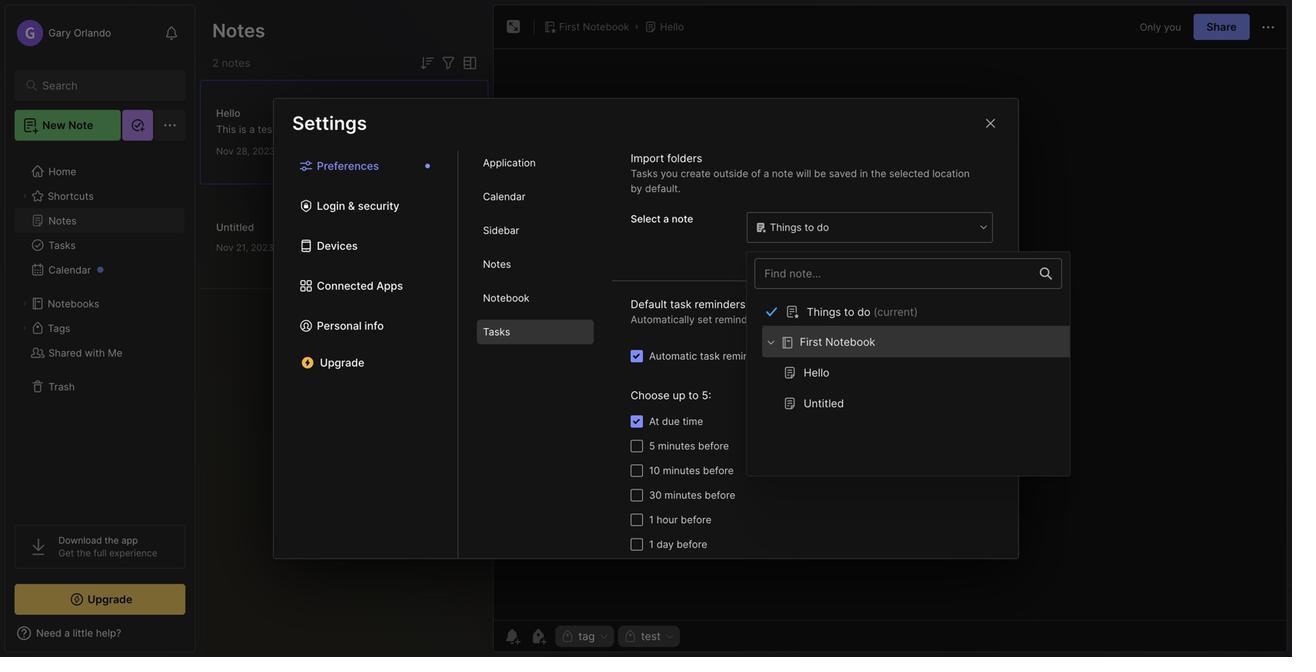 Task type: describe. For each thing, give the bounding box(es) containing it.
tags
[[48, 322, 70, 334]]

select a note
[[631, 213, 693, 225]]

this
[[216, 123, 236, 135]]

hello button
[[642, 16, 687, 38]]

before for 10 minutes before
[[703, 465, 734, 477]]

first notebook inside cell
[[800, 336, 876, 349]]

shortcuts
[[48, 190, 94, 202]]

connected
[[317, 280, 374, 293]]

in
[[860, 168, 868, 180]]

main element
[[0, 0, 200, 658]]

0 horizontal spatial note
[[672, 213, 693, 225]]

first inside first notebook cell
[[800, 336, 822, 349]]

time inside the default task reminders automatically set reminders when you add a due date and time to a task.
[[908, 314, 929, 326]]

sidebar
[[483, 225, 519, 237]]

tasks inside tab
[[483, 326, 510, 338]]

automatically
[[631, 314, 695, 326]]

login & security
[[317, 200, 400, 213]]

5
[[649, 440, 655, 452]]

minutes for 10
[[663, 465, 700, 477]]

location
[[933, 168, 970, 180]]

expand note image
[[505, 18, 523, 36]]

0 vertical spatial upgrade button
[[292, 351, 439, 375]]

notebook inside tab
[[483, 292, 530, 304]]

notes link
[[15, 208, 185, 233]]

apps
[[376, 280, 403, 293]]

expand tags image
[[20, 324, 29, 333]]

notes
[[222, 57, 250, 70]]

note window element
[[493, 5, 1288, 653]]

things to do (current)
[[807, 306, 918, 319]]

nov 21, 2023
[[216, 242, 274, 253]]

new
[[42, 119, 66, 132]]

a inside import folders tasks you create outside of a note will be saved in the selected location by default.
[[764, 168, 769, 180]]

tasks inside import folders tasks you create outside of a note will be saved in the selected location by default.
[[631, 168, 658, 180]]

none search field inside main element
[[42, 76, 165, 95]]

sidebar tab
[[477, 218, 594, 243]]

notebook tab
[[477, 286, 594, 311]]

select
[[631, 213, 661, 225]]

0 horizontal spatial test
[[258, 123, 276, 135]]

shortcuts button
[[15, 184, 185, 208]]

before for 1 day before
[[677, 539, 707, 551]]

at
[[649, 416, 659, 428]]

notebook inside button
[[583, 21, 629, 33]]

default
[[631, 298, 667, 311]]

expand notebooks image
[[20, 299, 29, 308]]

5:
[[702, 389, 711, 402]]

test button
[[618, 626, 680, 648]]

at due time
[[649, 416, 703, 428]]

30 minutes before
[[649, 490, 736, 502]]

import
[[631, 152, 664, 165]]

first notebook button
[[541, 16, 632, 38]]

this is a test
[[216, 123, 276, 135]]

upgrade for upgrade 'popup button' in main element
[[88, 593, 132, 607]]

login
[[317, 200, 345, 213]]

reminders for automatic
[[723, 350, 770, 362]]

calendar tab
[[477, 185, 594, 209]]

only you
[[1140, 21, 1181, 33]]

home
[[48, 166, 76, 177]]

tag button
[[555, 626, 614, 648]]

automatic task reminders
[[649, 350, 770, 362]]

row containing first notebook
[[755, 327, 1078, 419]]

first inside first notebook button
[[559, 21, 580, 33]]

will
[[796, 168, 811, 180]]

choose
[[631, 389, 670, 402]]

home link
[[15, 159, 185, 184]]

is
[[239, 123, 246, 135]]

hour
[[657, 514, 678, 526]]

notes inside tab
[[483, 259, 511, 271]]

pin to top of notes tab
[[768, 252, 875, 263]]

to for things to do (current)
[[844, 306, 855, 319]]

hello for hello button
[[660, 21, 684, 33]]

full
[[94, 548, 107, 559]]

application
[[483, 157, 536, 169]]

preferences
[[317, 160, 379, 173]]

new note
[[42, 119, 93, 132]]

add a reminder image
[[503, 628, 522, 646]]

before for 5 minutes before
[[698, 440, 729, 452]]

personal info
[[317, 320, 384, 333]]

import folders tasks you create outside of a note will be saved in the selected location by default.
[[631, 152, 970, 195]]

test inside "button"
[[641, 630, 661, 643]]

create
[[681, 168, 711, 180]]

you inside import folders tasks you create outside of a note will be saved in the selected location by default.
[[661, 168, 678, 180]]

of inside import folders tasks you create outside of a note will be saved in the selected location by default.
[[751, 168, 761, 180]]

tree inside main element
[[5, 150, 195, 512]]

be
[[814, 168, 826, 180]]

download
[[58, 535, 102, 547]]

due inside the default task reminders automatically set reminders when you add a due date and time to a task.
[[843, 314, 861, 326]]

28,
[[236, 146, 250, 157]]

1 vertical spatial hello
[[216, 107, 240, 119]]

notebooks
[[48, 298, 99, 310]]

before for 30 minutes before
[[705, 490, 736, 502]]

up
[[673, 389, 686, 402]]

1 horizontal spatial of
[[816, 252, 825, 263]]

first notebook inside button
[[559, 21, 629, 33]]

things for things to do
[[770, 222, 802, 234]]

note
[[68, 119, 93, 132]]

task.
[[952, 314, 975, 326]]

upgrade button inside main element
[[15, 585, 185, 615]]

notes tab
[[477, 252, 594, 277]]

21,
[[236, 242, 248, 253]]

notes up notes
[[212, 19, 265, 42]]

Pin to top of Notes tab checkbox
[[749, 252, 762, 264]]

Default task note field
[[746, 212, 993, 244]]

minutes for 30
[[665, 490, 702, 502]]

me
[[108, 347, 122, 359]]

you inside the note window element
[[1164, 21, 1181, 33]]

nov for nov 28, 2023
[[216, 146, 234, 157]]

tab list containing preferences
[[274, 151, 458, 559]]

task for automatic
[[700, 350, 720, 362]]

experience
[[109, 548, 157, 559]]

calendar button
[[15, 258, 185, 282]]

tasks tab
[[477, 320, 594, 345]]

1 vertical spatial reminders
[[715, 314, 762, 326]]

share
[[1207, 20, 1237, 33]]

folders
[[667, 152, 702, 165]]

do for things to do
[[817, 222, 829, 234]]

2
[[212, 57, 219, 70]]

day
[[657, 539, 674, 551]]

pin
[[768, 252, 782, 263]]

1 for 1 day before
[[649, 539, 654, 551]]



Task type: vqa. For each thing, say whether or not it's contained in the screenshot.
5 minutes before
yes



Task type: locate. For each thing, give the bounding box(es) containing it.
things right when
[[807, 306, 841, 319]]

you right only
[[1164, 21, 1181, 33]]

1 vertical spatial nov
[[216, 242, 234, 253]]

notes
[[212, 19, 265, 42], [48, 215, 77, 227], [828, 252, 856, 263], [483, 259, 511, 271]]

calendar up sidebar
[[483, 191, 526, 203]]

1
[[649, 514, 654, 526], [649, 539, 654, 551]]

do inside 'things to do' field
[[817, 222, 829, 234]]

0 horizontal spatial hello
[[216, 107, 240, 119]]

2 vertical spatial minutes
[[665, 490, 702, 502]]

task
[[670, 298, 692, 311], [700, 350, 720, 362]]

application tab
[[477, 151, 594, 175]]

2023 for nov 21, 2023
[[251, 242, 274, 253]]

top
[[797, 252, 813, 263]]

tasks down import
[[631, 168, 658, 180]]

the
[[871, 168, 886, 180], [105, 535, 119, 547], [77, 548, 91, 559]]

hello inside row
[[804, 367, 830, 380]]

0 vertical spatial hello
[[660, 21, 684, 33]]

task for default
[[670, 298, 692, 311]]

0 vertical spatial time
[[908, 314, 929, 326]]

things to do
[[770, 222, 829, 234]]

5 minutes before
[[649, 440, 729, 452]]

1 vertical spatial things
[[807, 306, 841, 319]]

0 vertical spatial task
[[670, 298, 692, 311]]

0 horizontal spatial the
[[77, 548, 91, 559]]

nov left 21,
[[216, 242, 234, 253]]

tag
[[578, 630, 595, 643]]

untitled row
[[762, 388, 1078, 419]]

0 horizontal spatial upgrade
[[88, 593, 132, 607]]

tasks down the notebook tab
[[483, 326, 510, 338]]

10 minutes before
[[649, 465, 734, 477]]

1 horizontal spatial untitled
[[804, 397, 844, 410]]

hello row
[[762, 358, 1078, 388]]

1 horizontal spatial task
[[700, 350, 720, 362]]

1 vertical spatial minutes
[[663, 465, 700, 477]]

0 vertical spatial due
[[843, 314, 861, 326]]

a right add
[[834, 314, 840, 326]]

2 vertical spatial you
[[794, 314, 811, 326]]

upgrade button down full
[[15, 585, 185, 615]]

1 hour before
[[649, 514, 712, 526]]

0 horizontal spatial first
[[559, 21, 580, 33]]

1 horizontal spatial things
[[807, 306, 841, 319]]

outside
[[714, 168, 749, 180]]

0 vertical spatial 1
[[649, 514, 654, 526]]

to left 5:
[[689, 389, 699, 402]]

when
[[765, 314, 791, 326]]

test right tag
[[641, 630, 661, 643]]

a right select
[[663, 213, 669, 225]]

minutes for 5
[[658, 440, 695, 452]]

get
[[58, 548, 74, 559]]

set
[[698, 314, 712, 326]]

1 vertical spatial first notebook
[[800, 336, 876, 349]]

you
[[1164, 21, 1181, 33], [661, 168, 678, 180], [794, 314, 811, 326]]

calendar inside tab
[[483, 191, 526, 203]]

0 vertical spatial untitled
[[216, 222, 254, 233]]

2 vertical spatial hello
[[804, 367, 830, 380]]

to left task.
[[932, 314, 941, 326]]

tasks inside button
[[48, 239, 76, 251]]

2 1 from the top
[[649, 539, 654, 551]]

notebook inside cell
[[825, 336, 876, 349]]

of right top
[[816, 252, 825, 263]]

0 horizontal spatial upgrade button
[[15, 585, 185, 615]]

0 horizontal spatial notebook
[[483, 292, 530, 304]]

selected
[[889, 168, 930, 180]]

2 tab list from the left
[[458, 151, 612, 559]]

0 vertical spatial calendar
[[483, 191, 526, 203]]

upgrade inside main element
[[88, 593, 132, 607]]

nov 28, 2023
[[216, 146, 275, 157]]

note left will
[[772, 168, 793, 180]]

upgrade
[[320, 357, 365, 370], [88, 593, 132, 607]]

0 vertical spatial first notebook
[[559, 21, 629, 33]]

to right pin
[[785, 252, 795, 263]]

test right is
[[258, 123, 276, 135]]

download the app get the full experience
[[58, 535, 157, 559]]

0 vertical spatial notebook
[[583, 21, 629, 33]]

upgrade down full
[[88, 593, 132, 607]]

a left task.
[[944, 314, 950, 326]]

hello for hello row
[[804, 367, 830, 380]]

to left the date
[[844, 306, 855, 319]]

hello
[[660, 21, 684, 33], [216, 107, 240, 119], [804, 367, 830, 380]]

tasks button
[[15, 233, 185, 258]]

10
[[649, 465, 660, 477]]

0 horizontal spatial things
[[770, 222, 802, 234]]

upgrade for upgrade 'popup button' to the top
[[320, 357, 365, 370]]

1 horizontal spatial upgrade button
[[292, 351, 439, 375]]

0 vertical spatial you
[[1164, 21, 1181, 33]]

1 vertical spatial test
[[641, 630, 661, 643]]

1 vertical spatial tasks
[[48, 239, 76, 251]]

do up pin to top of notes tab
[[817, 222, 829, 234]]

automatic
[[649, 350, 697, 362]]

note down default.
[[672, 213, 693, 225]]

1 vertical spatial 1
[[649, 539, 654, 551]]

&
[[348, 200, 355, 213]]

date
[[864, 314, 885, 326]]

untitled
[[216, 222, 254, 233], [804, 397, 844, 410]]

0 vertical spatial tasks
[[631, 168, 658, 180]]

tree containing home
[[5, 150, 195, 512]]

0 vertical spatial 2023
[[252, 146, 275, 157]]

first notebook left hello button
[[559, 21, 629, 33]]

2 horizontal spatial tasks
[[631, 168, 658, 180]]

a right outside
[[764, 168, 769, 180]]

task right automatic
[[700, 350, 720, 362]]

1 vertical spatial note
[[672, 213, 693, 225]]

first right expand note icon
[[559, 21, 580, 33]]

None checkbox
[[631, 350, 643, 363], [631, 465, 643, 477], [631, 514, 643, 527], [631, 539, 643, 551], [631, 350, 643, 363], [631, 465, 643, 477], [631, 514, 643, 527], [631, 539, 643, 551]]

30
[[649, 490, 662, 502]]

0 horizontal spatial tasks
[[48, 239, 76, 251]]

security
[[358, 200, 400, 213]]

tags button
[[15, 316, 185, 341]]

1 for 1 hour before
[[649, 514, 654, 526]]

1 vertical spatial calendar
[[48, 264, 91, 276]]

first down add
[[800, 336, 822, 349]]

time right the and
[[908, 314, 929, 326]]

notes down sidebar
[[483, 259, 511, 271]]

1 horizontal spatial note
[[772, 168, 793, 180]]

before
[[698, 440, 729, 452], [703, 465, 734, 477], [705, 490, 736, 502], [681, 514, 712, 526], [677, 539, 707, 551]]

things for things to do (current)
[[807, 306, 841, 319]]

1 horizontal spatial calendar
[[483, 191, 526, 203]]

2 notes
[[212, 57, 250, 70]]

reminders
[[695, 298, 746, 311], [715, 314, 762, 326], [723, 350, 770, 362]]

due left the date
[[843, 314, 861, 326]]

notebook left hello button
[[583, 21, 629, 33]]

time
[[908, 314, 929, 326], [683, 416, 703, 428]]

default.
[[645, 183, 681, 195]]

1 left hour
[[649, 514, 654, 526]]

1 tab list from the left
[[274, 151, 458, 559]]

0 horizontal spatial task
[[670, 298, 692, 311]]

Note Editor text field
[[494, 48, 1287, 621]]

due right at
[[662, 416, 680, 428]]

Search text field
[[42, 78, 165, 93]]

1 1 from the top
[[649, 514, 654, 526]]

shared with me link
[[15, 341, 185, 365]]

do for things to do (current)
[[858, 306, 871, 319]]

to for things to do
[[805, 222, 814, 234]]

row
[[755, 327, 1078, 419]]

2023 right 28,
[[252, 146, 275, 157]]

and
[[888, 314, 905, 326]]

test
[[258, 123, 276, 135], [641, 630, 661, 643]]

1 vertical spatial the
[[105, 535, 119, 547]]

2023 right 21,
[[251, 242, 274, 253]]

shared
[[48, 347, 82, 359]]

1 vertical spatial time
[[683, 416, 703, 428]]

personal
[[317, 320, 362, 333]]

calendar up notebooks
[[48, 264, 91, 276]]

1 horizontal spatial you
[[794, 314, 811, 326]]

saved
[[829, 168, 857, 180]]

minutes up '1 hour before'
[[665, 490, 702, 502]]

of right outside
[[751, 168, 761, 180]]

2 vertical spatial tasks
[[483, 326, 510, 338]]

nov left 28,
[[216, 146, 234, 157]]

0 vertical spatial do
[[817, 222, 829, 234]]

1 vertical spatial due
[[662, 416, 680, 428]]

1 horizontal spatial notebook
[[583, 21, 629, 33]]

2 vertical spatial notebook
[[825, 336, 876, 349]]

close image
[[982, 114, 1000, 133]]

with
[[85, 347, 105, 359]]

2 nov from the top
[[216, 242, 234, 253]]

hello inside button
[[660, 21, 684, 33]]

to for pin to top of notes tab
[[785, 252, 795, 263]]

notebook down things to do (current) at the right top of page
[[825, 336, 876, 349]]

1 horizontal spatial first
[[800, 336, 822, 349]]

upgrade button down the info
[[292, 351, 439, 375]]

1 horizontal spatial tasks
[[483, 326, 510, 338]]

minutes right 5
[[658, 440, 695, 452]]

0 horizontal spatial of
[[751, 168, 761, 180]]

0 vertical spatial things
[[770, 222, 802, 234]]

minutes down 5 minutes before
[[663, 465, 700, 477]]

notebooks link
[[15, 292, 185, 316]]

reminders right set
[[715, 314, 762, 326]]

1 horizontal spatial due
[[843, 314, 861, 326]]

first notebook down add
[[800, 336, 876, 349]]

1 vertical spatial untitled
[[804, 397, 844, 410]]

the inside import folders tasks you create outside of a note will be saved in the selected location by default.
[[871, 168, 886, 180]]

2 horizontal spatial the
[[871, 168, 886, 180]]

time up 5 minutes before
[[683, 416, 703, 428]]

things up pin
[[770, 222, 802, 234]]

the right in at the top of the page
[[871, 168, 886, 180]]

settings
[[292, 112, 367, 135]]

0 vertical spatial upgrade
[[320, 357, 365, 370]]

0 vertical spatial of
[[751, 168, 761, 180]]

1 vertical spatial upgrade
[[88, 593, 132, 607]]

you left add
[[794, 314, 811, 326]]

notes down shortcuts
[[48, 215, 77, 227]]

1 day before
[[649, 539, 707, 551]]

2 horizontal spatial you
[[1164, 21, 1181, 33]]

2023
[[252, 146, 275, 157], [251, 242, 274, 253]]

notes left tab
[[828, 252, 856, 263]]

tab list containing application
[[458, 151, 612, 559]]

1 horizontal spatial do
[[858, 306, 871, 319]]

1 vertical spatial you
[[661, 168, 678, 180]]

0 vertical spatial nov
[[216, 146, 234, 157]]

0 horizontal spatial untitled
[[216, 222, 254, 233]]

tasks
[[631, 168, 658, 180], [48, 239, 76, 251], [483, 326, 510, 338]]

only
[[1140, 21, 1161, 33]]

default task reminders automatically set reminders when you add a due date and time to a task.
[[631, 298, 975, 326]]

0 vertical spatial note
[[772, 168, 793, 180]]

1 horizontal spatial time
[[908, 314, 929, 326]]

shared with me
[[48, 347, 122, 359]]

untitled inside row
[[804, 397, 844, 410]]

task up automatically
[[670, 298, 692, 311]]

0 horizontal spatial you
[[661, 168, 678, 180]]

1 nov from the top
[[216, 146, 234, 157]]

info
[[365, 320, 384, 333]]

do left (current)
[[858, 306, 871, 319]]

2023 for nov 28, 2023
[[252, 146, 275, 157]]

nov for nov 21, 2023
[[216, 242, 234, 253]]

0 horizontal spatial first notebook
[[559, 21, 629, 33]]

before up the 10 minutes before
[[698, 440, 729, 452]]

1 vertical spatial first
[[800, 336, 822, 349]]

0 vertical spatial reminders
[[695, 298, 746, 311]]

before down 30 minutes before
[[681, 514, 712, 526]]

0 horizontal spatial do
[[817, 222, 829, 234]]

0 vertical spatial test
[[258, 123, 276, 135]]

add tag image
[[529, 628, 548, 646]]

None search field
[[42, 76, 165, 95]]

things
[[770, 222, 802, 234], [807, 306, 841, 319]]

to inside the default task reminders automatically set reminders when you add a due date and time to a task.
[[932, 314, 941, 326]]

2 vertical spatial reminders
[[723, 350, 770, 362]]

things inside field
[[770, 222, 802, 234]]

2 horizontal spatial hello
[[804, 367, 830, 380]]

1 horizontal spatial test
[[641, 630, 661, 643]]

1 horizontal spatial hello
[[660, 21, 684, 33]]

notebook up tasks tab
[[483, 292, 530, 304]]

first notebook cell
[[762, 327, 1078, 358]]

1 vertical spatial notebook
[[483, 292, 530, 304]]

to inside field
[[805, 222, 814, 234]]

a right is
[[249, 123, 255, 135]]

2 vertical spatial the
[[77, 548, 91, 559]]

reminders up set
[[695, 298, 746, 311]]

you inside the default task reminders automatically set reminders when you add a due date and time to a task.
[[794, 314, 811, 326]]

1 vertical spatial 2023
[[251, 242, 274, 253]]

choose up to 5:
[[631, 389, 711, 402]]

None checkbox
[[631, 416, 643, 428], [631, 440, 643, 453], [631, 490, 643, 502], [631, 416, 643, 428], [631, 440, 643, 453], [631, 490, 643, 502]]

1 horizontal spatial first notebook
[[800, 336, 876, 349]]

to
[[805, 222, 814, 234], [785, 252, 795, 263], [844, 306, 855, 319], [932, 314, 941, 326], [689, 389, 699, 402]]

share button
[[1194, 14, 1250, 40]]

the down download
[[77, 548, 91, 559]]

2 horizontal spatial notebook
[[825, 336, 876, 349]]

before down the 10 minutes before
[[705, 490, 736, 502]]

tab
[[859, 252, 875, 263]]

1 vertical spatial upgrade button
[[15, 585, 185, 615]]

calendar inside button
[[48, 264, 91, 276]]

task inside the default task reminders automatically set reminders when you add a due date and time to a task.
[[670, 298, 692, 311]]

1 vertical spatial do
[[858, 306, 871, 319]]

the up full
[[105, 535, 119, 547]]

before up 30 minutes before
[[703, 465, 734, 477]]

0 horizontal spatial due
[[662, 416, 680, 428]]

you up default.
[[661, 168, 678, 180]]

1 horizontal spatial the
[[105, 535, 119, 547]]

to up top
[[805, 222, 814, 234]]

before for 1 hour before
[[681, 514, 712, 526]]

trash
[[48, 381, 75, 393]]

note inside import folders tasks you create outside of a note will be saved in the selected location by default.
[[772, 168, 793, 180]]

0 horizontal spatial time
[[683, 416, 703, 428]]

reminders down when
[[723, 350, 770, 362]]

tree
[[5, 150, 195, 512]]

0 vertical spatial the
[[871, 168, 886, 180]]

Find note… text field
[[755, 261, 1031, 287]]

by
[[631, 183, 642, 195]]

reminders for default
[[695, 298, 746, 311]]

trash link
[[15, 375, 185, 399]]

upgrade button
[[292, 351, 439, 375], [15, 585, 185, 615]]

app
[[121, 535, 138, 547]]

tasks down notes 'link'
[[48, 239, 76, 251]]

1 left day
[[649, 539, 654, 551]]

1 vertical spatial task
[[700, 350, 720, 362]]

connected apps
[[317, 280, 403, 293]]

notes inside 'link'
[[48, 215, 77, 227]]

notebook
[[583, 21, 629, 33], [483, 292, 530, 304], [825, 336, 876, 349]]

0 horizontal spatial calendar
[[48, 264, 91, 276]]

devices
[[317, 240, 358, 253]]

1 horizontal spatial upgrade
[[320, 357, 365, 370]]

0 vertical spatial first
[[559, 21, 580, 33]]

of
[[751, 168, 761, 180], [816, 252, 825, 263]]

(current)
[[874, 306, 918, 319]]

tab list
[[274, 151, 458, 559], [458, 151, 612, 559]]

before right day
[[677, 539, 707, 551]]

1 vertical spatial of
[[816, 252, 825, 263]]

do
[[817, 222, 829, 234], [858, 306, 871, 319]]

0 vertical spatial minutes
[[658, 440, 695, 452]]

add
[[814, 314, 832, 326]]

upgrade down personal
[[320, 357, 365, 370]]



